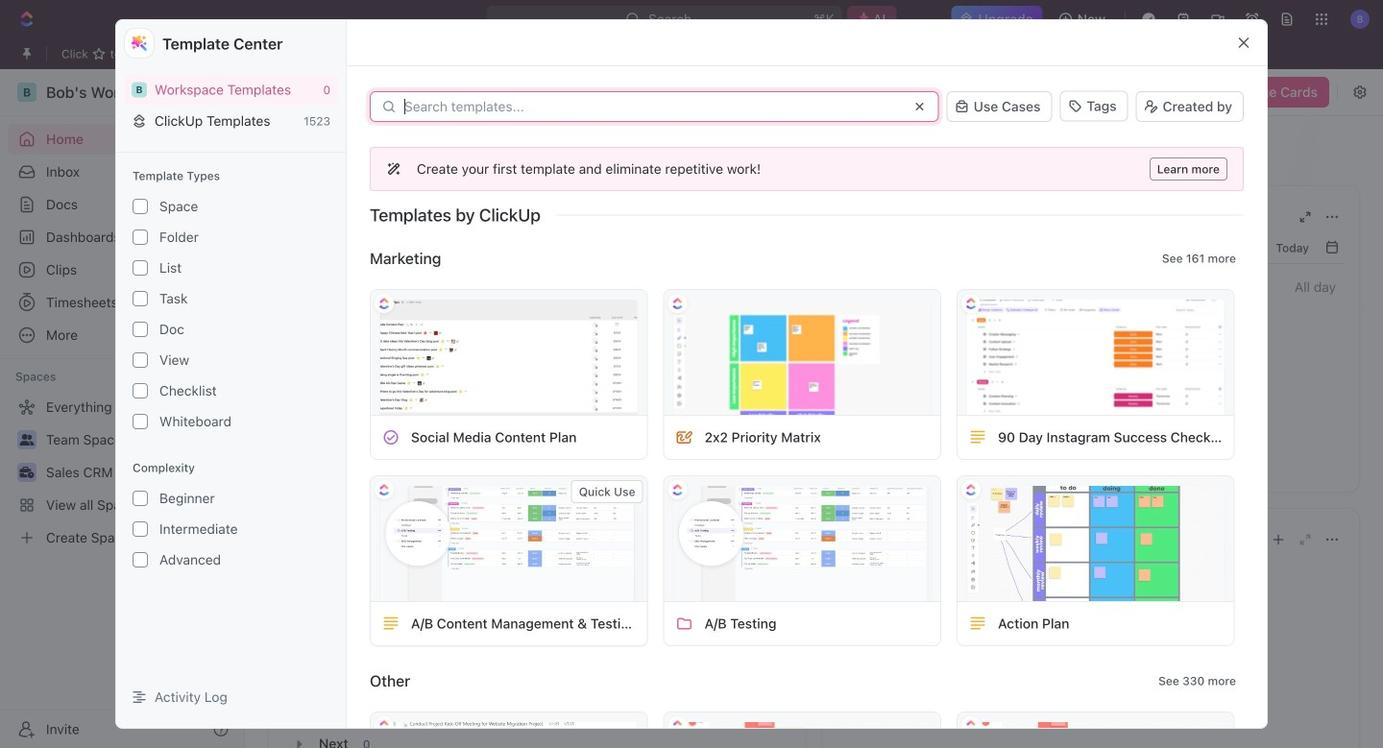 Task type: describe. For each thing, give the bounding box(es) containing it.
folder template image
[[676, 615, 693, 633]]

whiteboard template image
[[676, 429, 693, 446]]

list template image
[[969, 615, 987, 633]]

bob's workspace, , element
[[132, 82, 147, 97]]

tree inside sidebar navigation
[[8, 392, 236, 553]]

0 vertical spatial list template image
[[969, 429, 987, 446]]



Task type: locate. For each thing, give the bounding box(es) containing it.
task template image
[[382, 429, 400, 446]]

tree
[[8, 392, 236, 553]]

sidebar navigation
[[0, 69, 245, 748]]

list template element
[[969, 429, 987, 446], [382, 615, 400, 633], [969, 615, 987, 633]]

1 horizontal spatial list template image
[[969, 429, 987, 446]]

task template element
[[382, 429, 400, 446]]

list template image
[[969, 429, 987, 446], [382, 615, 400, 633]]

Search templates... text field
[[404, 99, 901, 114]]

None checkbox
[[133, 260, 148, 276], [133, 322, 148, 337], [133, 353, 148, 368], [133, 414, 148, 429], [133, 522, 148, 537], [133, 552, 148, 568], [133, 260, 148, 276], [133, 322, 148, 337], [133, 353, 148, 368], [133, 414, 148, 429], [133, 522, 148, 537], [133, 552, 148, 568]]

0 horizontal spatial list template image
[[382, 615, 400, 633]]

folder template element
[[676, 615, 693, 633]]

None checkbox
[[133, 199, 148, 214], [133, 230, 148, 245], [133, 291, 148, 307], [133, 383, 148, 399], [133, 491, 148, 506], [133, 199, 148, 214], [133, 230, 148, 245], [133, 291, 148, 307], [133, 383, 148, 399], [133, 491, 148, 506]]

whiteboard template element
[[676, 429, 693, 446]]

1 vertical spatial list template image
[[382, 615, 400, 633]]

tab list
[[288, 555, 786, 602]]



